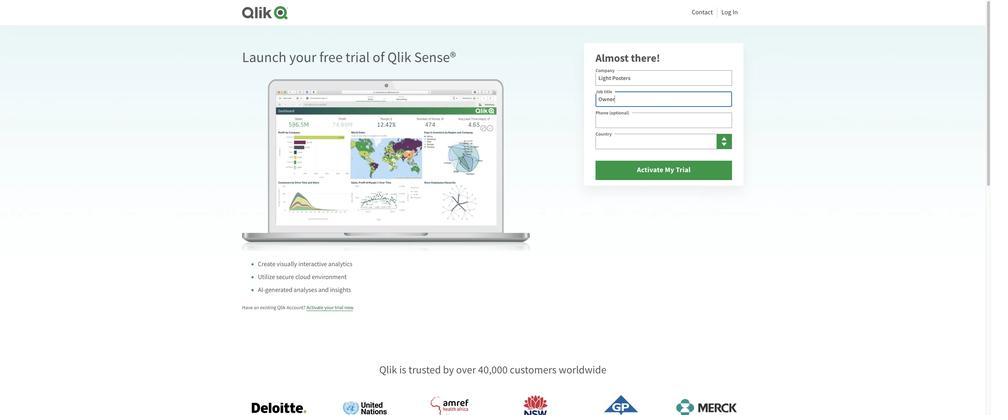 Task type: describe. For each thing, give the bounding box(es) containing it.
cloud
[[296, 274, 311, 282]]

.
[[353, 305, 355, 311]]

create
[[258, 261, 276, 269]]

phone
[[596, 110, 609, 116]]

activate your trial now link
[[307, 305, 353, 312]]

launch your free trial of qlik sense®
[[242, 48, 456, 67]]

launch
[[242, 48, 287, 67]]

have an existing qlik account? activate your trial now .
[[242, 305, 355, 311]]

ai-
[[258, 287, 265, 295]]

create visually interactive analytics
[[258, 261, 353, 269]]

insights
[[330, 287, 351, 295]]

there!
[[631, 51, 661, 65]]

Job title text field
[[596, 92, 733, 107]]

in
[[733, 8, 738, 16]]

2 vertical spatial qlik
[[379, 364, 397, 377]]

visually
[[277, 261, 297, 269]]

existing
[[260, 305, 276, 311]]

Company text field
[[596, 70, 733, 86]]

trusted
[[409, 364, 441, 377]]

worldwide
[[559, 364, 607, 377]]

is
[[400, 364, 407, 377]]

contact
[[692, 8, 713, 16]]

1 vertical spatial qlik
[[277, 305, 286, 311]]

qlik is trusted by over 40,000 customers worldwide
[[379, 364, 607, 377]]

generated
[[265, 287, 293, 295]]

40,000
[[478, 364, 508, 377]]

over
[[456, 364, 476, 377]]

(optional)
[[610, 110, 630, 116]]

utilize secure cloud environment
[[258, 274, 347, 282]]

secure
[[276, 274, 294, 282]]



Task type: locate. For each thing, give the bounding box(es) containing it.
trial left now
[[335, 305, 344, 311]]

have
[[242, 305, 253, 311]]

qlik left is
[[379, 364, 397, 377]]

almost
[[596, 51, 629, 65]]

job title
[[596, 89, 613, 95]]

free
[[320, 48, 343, 67]]

and
[[319, 287, 329, 295]]

job
[[596, 89, 604, 95]]

almost there!
[[596, 51, 661, 65]]

1 vertical spatial your
[[325, 305, 334, 311]]

1 horizontal spatial your
[[325, 305, 334, 311]]

activate
[[307, 305, 324, 311]]

log
[[722, 8, 732, 16]]

analyses
[[294, 287, 317, 295]]

of
[[373, 48, 385, 67]]

1 horizontal spatial trial
[[346, 48, 370, 67]]

company
[[596, 68, 615, 74]]

georgia pacific image
[[589, 394, 654, 416]]

utilize
[[258, 274, 275, 282]]

an
[[254, 305, 259, 311]]

interactive
[[299, 261, 327, 269]]

qlik right existing
[[277, 305, 286, 311]]

0 vertical spatial trial
[[346, 48, 370, 67]]

by
[[443, 364, 454, 377]]

Phone (optional) text field
[[596, 113, 733, 128]]

trial
[[346, 48, 370, 67], [335, 305, 344, 311]]

qlik customer - deloitte image
[[247, 394, 312, 416]]

your
[[289, 48, 317, 67], [325, 305, 334, 311]]

title
[[604, 89, 613, 95]]

your right the activate
[[325, 305, 334, 311]]

trial left of
[[346, 48, 370, 67]]

analytics
[[328, 261, 353, 269]]

environment
[[312, 274, 347, 282]]

contact link
[[692, 6, 713, 18]]

qlik
[[388, 48, 412, 67], [277, 305, 286, 311], [379, 364, 397, 377]]

sense®
[[414, 48, 456, 67]]

ai-generated analyses and insights
[[258, 287, 351, 295]]

go to the home page. image
[[242, 6, 288, 20]]

now
[[345, 305, 353, 311]]

phone (optional)
[[596, 110, 630, 116]]

account?
[[287, 305, 306, 311]]

log in
[[722, 8, 738, 16]]

your left 'free'
[[289, 48, 317, 67]]

1 vertical spatial trial
[[335, 305, 344, 311]]

customers
[[510, 364, 557, 377]]

0 horizontal spatial trial
[[335, 305, 344, 311]]

0 horizontal spatial your
[[289, 48, 317, 67]]

None submit
[[596, 161, 733, 180]]

country
[[596, 131, 612, 137]]

0 vertical spatial qlik
[[388, 48, 412, 67]]

qlik right of
[[388, 48, 412, 67]]

log in link
[[722, 6, 738, 18]]

0 vertical spatial your
[[289, 48, 317, 67]]



Task type: vqa. For each thing, say whether or not it's contained in the screenshot.
QLIK image at the left top
no



